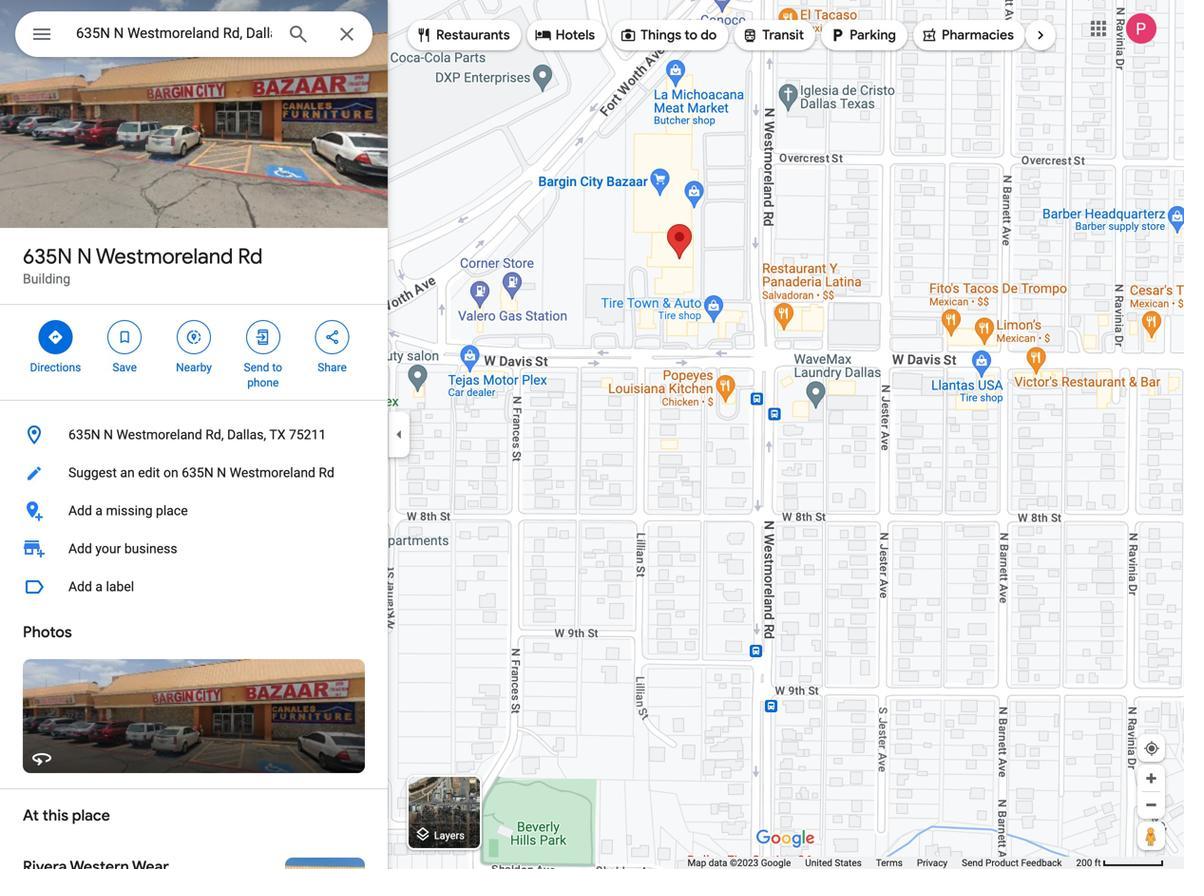 Task type: describe. For each thing, give the bounding box(es) containing it.

[[921, 25, 938, 46]]

terms
[[876, 858, 903, 869]]

 button
[[15, 11, 68, 61]]

add for add a label
[[68, 579, 92, 595]]

200 ft button
[[1076, 858, 1164, 869]]

business
[[124, 541, 177, 557]]

add for add your business
[[68, 541, 92, 557]]

phone
[[247, 376, 279, 390]]

united states
[[805, 858, 862, 869]]

ft
[[1095, 858, 1101, 869]]

restaurants
[[436, 27, 510, 44]]

missing
[[106, 503, 153, 519]]

rd,
[[206, 427, 224, 443]]

635N N Westmoreland Rd, Dallas, TX 75211 field
[[15, 11, 373, 57]]


[[324, 327, 341, 348]]

directions
[[30, 361, 81, 375]]

2 vertical spatial westmoreland
[[230, 465, 316, 481]]

add your business
[[68, 541, 177, 557]]

do
[[701, 27, 717, 44]]

privacy button
[[917, 857, 948, 870]]

635n n westmoreland rd, dallas, tx 75211
[[68, 427, 326, 443]]

635n for rd
[[23, 243, 72, 270]]

an
[[120, 465, 135, 481]]

send for send to phone
[[244, 361, 269, 375]]

send product feedback
[[962, 858, 1062, 869]]

635n n westmoreland rd, dallas, tx 75211 button
[[0, 416, 388, 454]]

westmoreland for rd,
[[116, 427, 202, 443]]

send product feedback button
[[962, 857, 1062, 870]]

n for rd,
[[104, 427, 113, 443]]

 parking
[[829, 25, 896, 46]]

635n inside the suggest an edit on 635n n westmoreland rd button
[[182, 465, 214, 481]]

to inside send to phone
[[272, 361, 282, 375]]

product
[[986, 858, 1019, 869]]

data
[[709, 858, 728, 869]]

n for rd
[[77, 243, 92, 270]]

available search options for this area region
[[394, 12, 1105, 58]]


[[30, 20, 53, 48]]


[[742, 25, 759, 46]]

this
[[42, 807, 69, 826]]

 button
[[1031, 12, 1105, 58]]

 search field
[[15, 11, 373, 61]]

75211
[[289, 427, 326, 443]]

rd inside 635n n westmoreland rd building
[[238, 243, 263, 270]]

next page image
[[1032, 27, 1049, 44]]


[[620, 25, 637, 46]]

feedback
[[1021, 858, 1062, 869]]


[[255, 327, 272, 348]]

at
[[23, 807, 39, 826]]

 things to do
[[620, 25, 717, 46]]


[[185, 327, 202, 348]]

edit
[[138, 465, 160, 481]]

states
[[835, 858, 862, 869]]

things
[[641, 27, 682, 44]]

label
[[106, 579, 134, 595]]

on
[[163, 465, 178, 481]]

privacy
[[917, 858, 948, 869]]

rd inside button
[[319, 465, 335, 481]]

tx
[[269, 427, 286, 443]]

collapse side panel image
[[389, 424, 410, 445]]

dallas,
[[227, 427, 266, 443]]

share
[[318, 361, 347, 375]]

united states button
[[805, 857, 862, 870]]

to inside  things to do
[[685, 27, 698, 44]]

add a missing place
[[68, 503, 188, 519]]

hotels
[[556, 27, 595, 44]]

at this place
[[23, 807, 110, 826]]

 restaurants
[[415, 25, 510, 46]]

footer inside google maps element
[[688, 857, 1076, 870]]

©2023
[[730, 858, 759, 869]]

map
[[688, 858, 706, 869]]

parking
[[850, 27, 896, 44]]

635n n westmoreland rd building
[[23, 243, 263, 287]]

show your location image
[[1144, 740, 1161, 758]]



Task type: vqa. For each thing, say whether or not it's contained in the screenshot.
middle Westmoreland
yes



Task type: locate. For each thing, give the bounding box(es) containing it.
1 horizontal spatial n
[[104, 427, 113, 443]]

suggest
[[68, 465, 117, 481]]

send to phone
[[244, 361, 282, 390]]

send
[[244, 361, 269, 375], [962, 858, 983, 869]]

0 vertical spatial n
[[77, 243, 92, 270]]

westmoreland for rd
[[96, 243, 233, 270]]

add a missing place button
[[0, 492, 388, 530]]

add a label
[[68, 579, 134, 595]]

2 horizontal spatial n
[[217, 465, 226, 481]]

send left product
[[962, 858, 983, 869]]

635n for rd,
[[68, 427, 100, 443]]

1 vertical spatial n
[[104, 427, 113, 443]]

footer containing map data ©2023 google
[[688, 857, 1076, 870]]

a for label
[[95, 579, 103, 595]]

to up phone
[[272, 361, 282, 375]]

1 vertical spatial send
[[962, 858, 983, 869]]

add for add a missing place
[[68, 503, 92, 519]]

n inside 635n n westmoreland rd building
[[77, 243, 92, 270]]

send inside button
[[962, 858, 983, 869]]

map data ©2023 google
[[688, 858, 791, 869]]

add your business link
[[0, 530, 388, 568]]

footer
[[688, 857, 1076, 870]]

200 ft
[[1076, 858, 1101, 869]]

0 horizontal spatial place
[[72, 807, 110, 826]]

2 vertical spatial add
[[68, 579, 92, 595]]

send up phone
[[244, 361, 269, 375]]

google account: payton hansen  
(payton.hansen@adept.ai) image
[[1126, 13, 1157, 44]]


[[116, 327, 133, 348]]

3 add from the top
[[68, 579, 92, 595]]


[[415, 25, 433, 46]]

a left missing
[[95, 503, 103, 519]]

0 horizontal spatial send
[[244, 361, 269, 375]]

google maps element
[[0, 0, 1184, 870]]

suggest an edit on 635n n westmoreland rd button
[[0, 454, 388, 492]]

rd down 75211 at the left of the page
[[319, 465, 335, 481]]

westmoreland up the edit
[[116, 427, 202, 443]]

westmoreland up 
[[96, 243, 233, 270]]

635n up suggest
[[68, 427, 100, 443]]


[[829, 25, 846, 46]]

1 horizontal spatial to
[[685, 27, 698, 44]]

1 vertical spatial add
[[68, 541, 92, 557]]

1 vertical spatial westmoreland
[[116, 427, 202, 443]]

photos
[[23, 623, 72, 643]]

westmoreland down tx
[[230, 465, 316, 481]]

0 horizontal spatial n
[[77, 243, 92, 270]]

 transit
[[742, 25, 804, 46]]

0 vertical spatial a
[[95, 503, 103, 519]]

a for missing
[[95, 503, 103, 519]]

a left "label" on the left of page
[[95, 579, 103, 595]]

place inside add a missing place button
[[156, 503, 188, 519]]

2 vertical spatial n
[[217, 465, 226, 481]]

save
[[113, 361, 137, 375]]

rd up ""
[[238, 243, 263, 270]]


[[47, 327, 64, 348]]

rd
[[238, 243, 263, 270], [319, 465, 335, 481]]

0 vertical spatial add
[[68, 503, 92, 519]]

635n right on
[[182, 465, 214, 481]]

add left "label" on the left of page
[[68, 579, 92, 595]]

635n inside 635n n westmoreland rd building
[[23, 243, 72, 270]]


[[535, 25, 552, 46]]

westmoreland
[[96, 243, 233, 270], [116, 427, 202, 443], [230, 465, 316, 481]]

building
[[23, 271, 70, 287]]

to
[[685, 27, 698, 44], [272, 361, 282, 375]]

1 vertical spatial to
[[272, 361, 282, 375]]

1 vertical spatial rd
[[319, 465, 335, 481]]

nearby
[[176, 361, 212, 375]]

layers
[[434, 830, 465, 842]]

westmoreland inside 635n n westmoreland rd building
[[96, 243, 233, 270]]

200
[[1076, 858, 1092, 869]]

1 vertical spatial a
[[95, 579, 103, 595]]

add left your
[[68, 541, 92, 557]]

1 add from the top
[[68, 503, 92, 519]]

show street view coverage image
[[1138, 822, 1165, 851]]

1 a from the top
[[95, 503, 103, 519]]

635n
[[23, 243, 72, 270], [68, 427, 100, 443], [182, 465, 214, 481]]

pharmacies
[[942, 27, 1014, 44]]

place
[[156, 503, 188, 519], [72, 807, 110, 826]]

your
[[95, 541, 121, 557]]

None field
[[76, 22, 272, 45]]

place down on
[[156, 503, 188, 519]]

place right this
[[72, 807, 110, 826]]

1 horizontal spatial send
[[962, 858, 983, 869]]

0 vertical spatial send
[[244, 361, 269, 375]]

0 vertical spatial 635n
[[23, 243, 72, 270]]

0 vertical spatial westmoreland
[[96, 243, 233, 270]]

add a label button
[[0, 568, 388, 606]]

add
[[68, 503, 92, 519], [68, 541, 92, 557], [68, 579, 92, 595]]

0 vertical spatial place
[[156, 503, 188, 519]]

zoom in image
[[1144, 772, 1159, 786]]

send for send product feedback
[[962, 858, 983, 869]]

2 vertical spatial 635n
[[182, 465, 214, 481]]

635n n westmoreland rd main content
[[0, 0, 388, 870]]

transit
[[763, 27, 804, 44]]

n
[[77, 243, 92, 270], [104, 427, 113, 443], [217, 465, 226, 481]]

0 vertical spatial rd
[[238, 243, 263, 270]]

united
[[805, 858, 833, 869]]

send inside send to phone
[[244, 361, 269, 375]]

635n inside the 635n n westmoreland rd, dallas, tx 75211 button
[[68, 427, 100, 443]]

1 horizontal spatial place
[[156, 503, 188, 519]]


[[1039, 25, 1056, 46]]

0 horizontal spatial rd
[[238, 243, 263, 270]]

1 vertical spatial place
[[72, 807, 110, 826]]

1 horizontal spatial rd
[[319, 465, 335, 481]]

1 vertical spatial 635n
[[68, 427, 100, 443]]

 pharmacies
[[921, 25, 1014, 46]]

zoom out image
[[1144, 798, 1159, 813]]

a
[[95, 503, 103, 519], [95, 579, 103, 595]]

0 vertical spatial to
[[685, 27, 698, 44]]

2 add from the top
[[68, 541, 92, 557]]

635n up "building"
[[23, 243, 72, 270]]

google
[[761, 858, 791, 869]]

to left 'do'
[[685, 27, 698, 44]]

2 a from the top
[[95, 579, 103, 595]]

terms button
[[876, 857, 903, 870]]

 hotels
[[535, 25, 595, 46]]

0 horizontal spatial to
[[272, 361, 282, 375]]

add down suggest
[[68, 503, 92, 519]]

none field inside 635n n westmoreland rd, dallas, tx 75211 field
[[76, 22, 272, 45]]

actions for 635n n westmoreland rd region
[[0, 305, 388, 400]]

suggest an edit on 635n n westmoreland rd
[[68, 465, 335, 481]]



